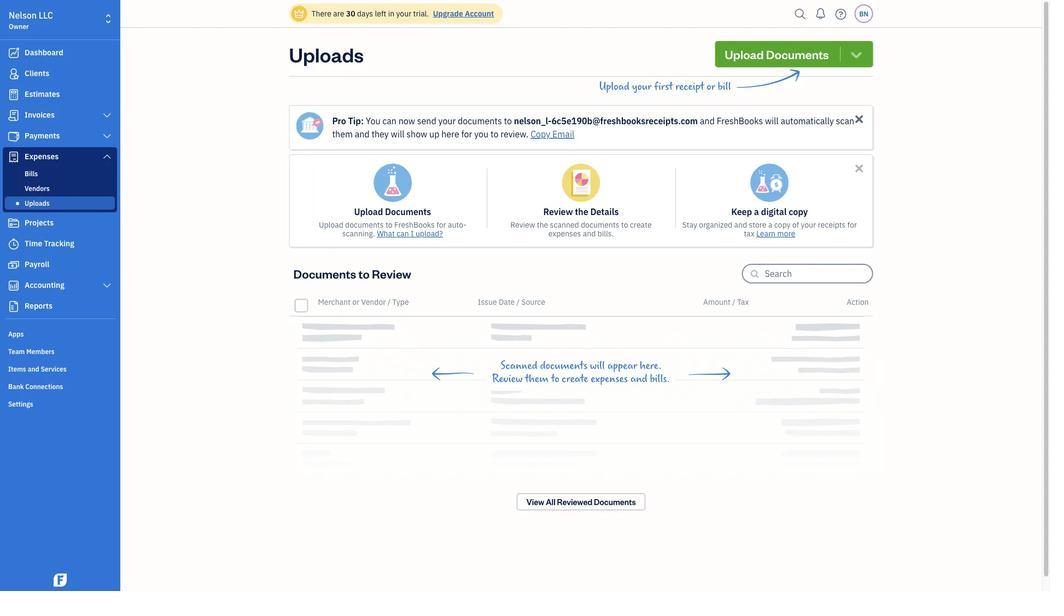 Task type: describe. For each thing, give the bounding box(es) containing it.
upgrade
[[433, 8, 463, 19]]

to inside upload documents to freshbooks for auto- scanning.
[[386, 220, 393, 230]]

30
[[346, 8, 356, 19]]

stay organized and store a copy of your receipts for tax
[[683, 220, 858, 239]]

first
[[655, 80, 673, 93]]

uploads inside main element
[[25, 199, 50, 207]]

connections
[[25, 382, 63, 391]]

will for scanned
[[590, 360, 605, 372]]

close image
[[854, 162, 866, 175]]

llc
[[39, 10, 53, 21]]

time
[[25, 238, 42, 248]]

upload inside button
[[725, 46, 764, 62]]

documents inside upload documents button
[[767, 46, 830, 62]]

to inside the and freshbooks will automatically scan them and they will show up here for you to review.
[[491, 128, 499, 140]]

go to help image
[[833, 6, 850, 22]]

team members
[[8, 347, 55, 356]]

vendor
[[362, 297, 386, 307]]

days
[[357, 8, 373, 19]]

Search text field
[[765, 265, 873, 282]]

chevron large down image for payments
[[102, 132, 112, 141]]

clients
[[25, 68, 49, 78]]

documents inside review the details review the scanned documents to create expenses and bills.
[[581, 220, 620, 230]]

dashboard image
[[7, 48, 20, 59]]

vendors link
[[5, 182, 115, 195]]

appear
[[608, 360, 638, 372]]

expenses for the
[[549, 229, 581, 239]]

issue date / source
[[478, 297, 546, 307]]

clients link
[[3, 64, 117, 84]]

chevron large down image for accounting
[[102, 281, 112, 290]]

digital
[[762, 206, 787, 218]]

learn
[[757, 229, 776, 239]]

0 horizontal spatial a
[[755, 206, 760, 218]]

are
[[333, 8, 345, 19]]

expenses link
[[3, 147, 117, 167]]

you
[[475, 128, 489, 140]]

time tracking
[[25, 238, 74, 248]]

tip:
[[348, 115, 364, 127]]

store
[[750, 220, 767, 230]]

receipt
[[676, 80, 705, 93]]

payments
[[25, 131, 60, 141]]

projects link
[[3, 213, 117, 233]]

nelson
[[9, 10, 37, 21]]

your right in
[[397, 8, 412, 19]]

vendors
[[25, 184, 50, 193]]

will for and
[[766, 115, 779, 127]]

stay
[[683, 220, 698, 230]]

amount button
[[704, 297, 731, 307]]

upload documents button
[[716, 41, 874, 67]]

copy inside stay organized and store a copy of your receipts for tax
[[775, 220, 791, 230]]

more
[[778, 229, 796, 239]]

upload documents to freshbooks for auto- scanning.
[[319, 220, 467, 239]]

and inside stay organized and store a copy of your receipts for tax
[[735, 220, 748, 230]]

review.
[[501, 128, 529, 140]]

scanned documents will appear here. review them to create expenses and bills.
[[493, 360, 671, 385]]

them inside the and freshbooks will automatically scan them and they will show up here for you to review.
[[333, 128, 353, 140]]

project image
[[7, 218, 20, 229]]

tracking
[[44, 238, 74, 248]]

of
[[793, 220, 800, 230]]

expenses
[[25, 151, 59, 161]]

bills. for review the details review the scanned documents to create expenses and bills.
[[598, 229, 614, 239]]

view all reviewed documents link
[[517, 493, 646, 511]]

for inside upload documents to freshbooks for auto- scanning.
[[437, 220, 446, 230]]

1 horizontal spatial the
[[575, 206, 589, 218]]

reports link
[[3, 297, 117, 316]]

for inside stay organized and store a copy of your receipts for tax
[[848, 220, 858, 230]]

date
[[499, 297, 515, 307]]

apps link
[[3, 325, 117, 342]]

nelson_l-
[[514, 115, 552, 127]]

details
[[591, 206, 619, 218]]

chevrondown image
[[849, 47, 865, 62]]

show
[[407, 128, 428, 140]]

they
[[372, 128, 389, 140]]

accounting
[[25, 280, 65, 290]]

estimates
[[25, 89, 60, 99]]

bills
[[25, 169, 38, 178]]

type button
[[393, 297, 409, 307]]

reviewed
[[557, 497, 593, 507]]

settings link
[[3, 395, 117, 412]]

bank
[[8, 382, 24, 391]]

up
[[430, 128, 440, 140]]

main element
[[0, 0, 148, 591]]

documents inside scanned documents will appear here. review them to create expenses and bills.
[[540, 360, 588, 372]]

money image
[[7, 259, 20, 270]]

review up the scanned
[[544, 206, 573, 218]]

action
[[847, 297, 869, 307]]

type
[[393, 297, 409, 307]]

organized
[[700, 220, 733, 230]]

email
[[553, 128, 575, 140]]

bn button
[[855, 4, 874, 23]]

review the details review the scanned documents to create expenses and bills.
[[511, 206, 652, 239]]

there
[[312, 8, 332, 19]]

trial.
[[414, 8, 429, 19]]

report image
[[7, 301, 20, 312]]

notifications image
[[813, 3, 830, 25]]

account
[[465, 8, 494, 19]]

auto-
[[448, 220, 467, 230]]

crown image
[[294, 8, 305, 19]]

0 horizontal spatial or
[[353, 297, 360, 307]]

merchant
[[318, 297, 351, 307]]

and down the receipt
[[700, 115, 715, 127]]

payroll link
[[3, 255, 117, 275]]

review inside scanned documents will appear here. review them to create expenses and bills.
[[493, 373, 523, 385]]

review the details image
[[562, 164, 601, 202]]

keep a digital copy image
[[751, 164, 789, 202]]

you
[[366, 115, 381, 127]]

receipts
[[819, 220, 846, 230]]

bank connections link
[[3, 378, 117, 394]]

view
[[527, 497, 545, 507]]

payments link
[[3, 126, 117, 146]]

reports
[[25, 301, 53, 311]]

uploads link
[[5, 196, 115, 210]]



Task type: vqa. For each thing, say whether or not it's contained in the screenshot.
The Automatically
yes



Task type: locate. For each thing, give the bounding box(es) containing it.
review left the scanned
[[511, 220, 536, 230]]

documents up what can i upload?
[[385, 206, 431, 218]]

tax
[[738, 297, 749, 307]]

freshbooks
[[717, 115, 764, 127], [395, 220, 435, 230]]

1 vertical spatial copy
[[775, 220, 791, 230]]

pro
[[333, 115, 346, 127]]

2 horizontal spatial /
[[733, 297, 736, 307]]

1 vertical spatial or
[[353, 297, 360, 307]]

amount
[[704, 297, 731, 307]]

1 vertical spatial uploads
[[25, 199, 50, 207]]

1 horizontal spatial bills.
[[650, 373, 671, 385]]

0 vertical spatial the
[[575, 206, 589, 218]]

2 chevron large down image from the top
[[102, 281, 112, 290]]

scanning.
[[342, 229, 375, 239]]

the
[[575, 206, 589, 218], [537, 220, 549, 230]]

0 horizontal spatial will
[[391, 128, 405, 140]]

1 horizontal spatial /
[[517, 297, 520, 307]]

1 horizontal spatial will
[[590, 360, 605, 372]]

items and services
[[8, 365, 67, 373]]

upload documents
[[725, 46, 830, 62], [354, 206, 431, 218]]

1 vertical spatial freshbooks
[[395, 220, 435, 230]]

0 horizontal spatial uploads
[[25, 199, 50, 207]]

upload
[[725, 46, 764, 62], [600, 80, 630, 93], [354, 206, 383, 218], [319, 220, 344, 230]]

and down keep
[[735, 220, 748, 230]]

tax button
[[738, 297, 749, 307]]

1 chevron large down image from the top
[[102, 152, 112, 161]]

members
[[26, 347, 55, 356]]

review down scanned in the bottom of the page
[[493, 373, 523, 385]]

1 horizontal spatial or
[[707, 80, 716, 93]]

chart image
[[7, 280, 20, 291]]

chevron large down image down payroll link
[[102, 281, 112, 290]]

0 horizontal spatial upload documents
[[354, 206, 431, 218]]

invoice image
[[7, 110, 20, 121]]

for left you
[[462, 128, 473, 140]]

3 / from the left
[[733, 297, 736, 307]]

them down scanned in the bottom of the page
[[525, 373, 549, 385]]

/ right date
[[517, 297, 520, 307]]

can up they
[[383, 115, 397, 127]]

chevron large down image for invoices
[[102, 111, 112, 120]]

create for will
[[562, 373, 589, 385]]

freshbooks image
[[51, 574, 69, 587]]

your up here
[[439, 115, 456, 127]]

scanned
[[501, 360, 538, 372]]

freshbooks inside upload documents to freshbooks for auto- scanning.
[[395, 220, 435, 230]]

upload up documents to review
[[319, 220, 344, 230]]

copy left of
[[775, 220, 791, 230]]

and right items
[[28, 365, 39, 373]]

items
[[8, 365, 26, 373]]

0 vertical spatial create
[[630, 220, 652, 230]]

bills. down details
[[598, 229, 614, 239]]

copy
[[531, 128, 551, 140]]

estimate image
[[7, 89, 20, 100]]

create inside review the details review the scanned documents to create expenses and bills.
[[630, 220, 652, 230]]

what can i upload?
[[377, 229, 443, 239]]

what
[[377, 229, 395, 239]]

0 horizontal spatial for
[[437, 220, 446, 230]]

payment image
[[7, 131, 20, 142]]

upload documents button
[[716, 41, 874, 67]]

them
[[333, 128, 353, 140], [525, 373, 549, 385]]

items and services link
[[3, 360, 117, 377]]

1 horizontal spatial a
[[769, 220, 773, 230]]

expenses for documents
[[591, 373, 628, 385]]

your
[[397, 8, 412, 19], [633, 80, 652, 93], [439, 115, 456, 127], [801, 220, 817, 230]]

bills. down here.
[[650, 373, 671, 385]]

0 vertical spatial will
[[766, 115, 779, 127]]

the left the scanned
[[537, 220, 549, 230]]

expenses inside review the details review the scanned documents to create expenses and bills.
[[549, 229, 581, 239]]

can left i
[[397, 229, 409, 239]]

to inside scanned documents will appear here. review them to create expenses and bills.
[[552, 373, 560, 385]]

copy email button
[[531, 128, 575, 141]]

nelson llc owner
[[9, 10, 53, 31]]

bills. inside scanned documents will appear here. review them to create expenses and bills.
[[650, 373, 671, 385]]

0 horizontal spatial /
[[388, 297, 391, 307]]

upload up "6c5e190b@freshbooksreceipts.com" at top right
[[600, 80, 630, 93]]

a right the store
[[769, 220, 773, 230]]

0 horizontal spatial them
[[333, 128, 353, 140]]

1 vertical spatial upload documents
[[354, 206, 431, 218]]

0 horizontal spatial create
[[562, 373, 589, 385]]

a up the store
[[755, 206, 760, 218]]

copy up of
[[789, 206, 808, 218]]

1 vertical spatial chevron large down image
[[102, 281, 112, 290]]

issue date button
[[478, 297, 515, 307]]

upload your first receipt or bill
[[600, 80, 732, 93]]

1 vertical spatial create
[[562, 373, 589, 385]]

0 vertical spatial copy
[[789, 206, 808, 218]]

copy email
[[531, 128, 575, 140]]

1 horizontal spatial expenses
[[591, 373, 628, 385]]

services
[[41, 365, 67, 373]]

upload inside upload documents to freshbooks for auto- scanning.
[[319, 220, 344, 230]]

and
[[700, 115, 715, 127], [355, 128, 370, 140], [735, 220, 748, 230], [583, 229, 596, 239], [28, 365, 39, 373], [631, 373, 648, 385]]

them down pro at left
[[333, 128, 353, 140]]

uploads
[[289, 41, 364, 67], [25, 199, 50, 207]]

upload up scanning.
[[354, 206, 383, 218]]

and right the scanned
[[583, 229, 596, 239]]

bills. for scanned documents will appear here. review them to create expenses and bills.
[[650, 373, 671, 385]]

upload documents image
[[373, 164, 412, 202]]

here.
[[640, 360, 662, 372]]

client image
[[7, 68, 20, 79]]

your inside stay organized and store a copy of your receipts for tax
[[801, 220, 817, 230]]

and inside scanned documents will appear here. review them to create expenses and bills.
[[631, 373, 648, 385]]

will inside scanned documents will appear here. review them to create expenses and bills.
[[590, 360, 605, 372]]

0 vertical spatial or
[[707, 80, 716, 93]]

issue
[[478, 297, 497, 307]]

1 vertical spatial chevron large down image
[[102, 132, 112, 141]]

1 horizontal spatial create
[[630, 220, 652, 230]]

merchant or vendor button
[[318, 297, 386, 307]]

1 vertical spatial bills.
[[650, 373, 671, 385]]

upload up bill on the top of the page
[[725, 46, 764, 62]]

0 horizontal spatial can
[[383, 115, 397, 127]]

0 vertical spatial freshbooks
[[717, 115, 764, 127]]

automatically
[[781, 115, 835, 127]]

bills link
[[5, 167, 115, 180]]

upload documents inside button
[[725, 46, 830, 62]]

documents right scanned in the bottom of the page
[[540, 360, 588, 372]]

1 horizontal spatial can
[[397, 229, 409, 239]]

1 vertical spatial them
[[525, 373, 549, 385]]

uploads down there
[[289, 41, 364, 67]]

expenses down review the details image
[[549, 229, 581, 239]]

documents to review
[[294, 266, 412, 281]]

there are 30 days left in your trial. upgrade account
[[312, 8, 494, 19]]

0 vertical spatial expenses
[[549, 229, 581, 239]]

documents up you
[[458, 115, 502, 127]]

1 vertical spatial can
[[397, 229, 409, 239]]

0 vertical spatial bills.
[[598, 229, 614, 239]]

and down here.
[[631, 373, 648, 385]]

1 horizontal spatial for
[[462, 128, 473, 140]]

documents left i
[[345, 220, 384, 230]]

documents
[[458, 115, 502, 127], [345, 220, 384, 230], [581, 220, 620, 230], [540, 360, 588, 372]]

your right of
[[801, 220, 817, 230]]

0 horizontal spatial bills.
[[598, 229, 614, 239]]

0 vertical spatial uploads
[[289, 41, 364, 67]]

0 horizontal spatial the
[[537, 220, 549, 230]]

documents
[[767, 46, 830, 62], [385, 206, 431, 218], [294, 266, 356, 281], [594, 497, 636, 507]]

1 vertical spatial expenses
[[591, 373, 628, 385]]

bill
[[718, 80, 732, 93]]

in
[[388, 8, 395, 19]]

to inside review the details review the scanned documents to create expenses and bills.
[[622, 220, 629, 230]]

will down now
[[391, 128, 405, 140]]

1 vertical spatial will
[[391, 128, 405, 140]]

/ left tax button
[[733, 297, 736, 307]]

owner
[[9, 22, 29, 31]]

apps
[[8, 329, 24, 338]]

will
[[766, 115, 779, 127], [391, 128, 405, 140], [590, 360, 605, 372]]

0 vertical spatial can
[[383, 115, 397, 127]]

will left automatically
[[766, 115, 779, 127]]

1 chevron large down image from the top
[[102, 111, 112, 120]]

time tracking link
[[3, 234, 117, 254]]

them inside scanned documents will appear here. review them to create expenses and bills.
[[525, 373, 549, 385]]

1 horizontal spatial them
[[525, 373, 549, 385]]

freshbooks inside the and freshbooks will automatically scan them and they will show up here for you to review.
[[717, 115, 764, 127]]

uploads down vendors
[[25, 199, 50, 207]]

0 horizontal spatial freshbooks
[[395, 220, 435, 230]]

to
[[504, 115, 512, 127], [491, 128, 499, 140], [386, 220, 393, 230], [622, 220, 629, 230], [359, 266, 370, 281], [552, 373, 560, 385]]

keep
[[732, 206, 753, 218]]

payroll
[[25, 259, 49, 269]]

documents inside upload documents to freshbooks for auto- scanning.
[[345, 220, 384, 230]]

scanned
[[550, 220, 579, 230]]

or left vendor
[[353, 297, 360, 307]]

team members link
[[3, 343, 117, 359]]

merchant or vendor / type
[[318, 297, 409, 307]]

or left bill on the top of the page
[[707, 80, 716, 93]]

upload documents up upload documents to freshbooks for auto- scanning.
[[354, 206, 431, 218]]

0 vertical spatial a
[[755, 206, 760, 218]]

0 horizontal spatial expenses
[[549, 229, 581, 239]]

1 / from the left
[[388, 297, 391, 307]]

1 horizontal spatial freshbooks
[[717, 115, 764, 127]]

2 chevron large down image from the top
[[102, 132, 112, 141]]

create
[[630, 220, 652, 230], [562, 373, 589, 385]]

1 vertical spatial the
[[537, 220, 549, 230]]

chevron large down image for expenses
[[102, 152, 112, 161]]

2 / from the left
[[517, 297, 520, 307]]

left
[[375, 8, 387, 19]]

a
[[755, 206, 760, 218], [769, 220, 773, 230]]

a inside stay organized and store a copy of your receipts for tax
[[769, 220, 773, 230]]

your left first
[[633, 80, 652, 93]]

chevron large down image
[[102, 152, 112, 161], [102, 281, 112, 290]]

upgrade account link
[[431, 8, 494, 19]]

for right receipts
[[848, 220, 858, 230]]

upload documents down search image
[[725, 46, 830, 62]]

0 vertical spatial upload documents
[[725, 46, 830, 62]]

and inside main element
[[28, 365, 39, 373]]

2 horizontal spatial will
[[766, 115, 779, 127]]

1 vertical spatial a
[[769, 220, 773, 230]]

2 horizontal spatial for
[[848, 220, 858, 230]]

all
[[546, 497, 556, 507]]

/ left the "type"
[[388, 297, 391, 307]]

chevron large down image
[[102, 111, 112, 120], [102, 132, 112, 141]]

for inside the and freshbooks will automatically scan them and they will show up here for you to review.
[[462, 128, 473, 140]]

estimates link
[[3, 85, 117, 105]]

here
[[442, 128, 460, 140]]

0 vertical spatial chevron large down image
[[102, 152, 112, 161]]

bank connections
[[8, 382, 63, 391]]

create inside scanned documents will appear here. review them to create expenses and bills.
[[562, 373, 589, 385]]

6c5e190b@freshbooksreceipts.com
[[552, 115, 698, 127]]

tax
[[744, 229, 755, 239]]

timer image
[[7, 239, 20, 250]]

projects
[[25, 218, 54, 228]]

team
[[8, 347, 25, 356]]

0 vertical spatial chevron large down image
[[102, 111, 112, 120]]

will left appear on the right bottom
[[590, 360, 605, 372]]

view all reviewed documents
[[527, 497, 636, 507]]

expenses inside scanned documents will appear here. review them to create expenses and bills.
[[591, 373, 628, 385]]

and down the tip:
[[355, 128, 370, 140]]

0 vertical spatial them
[[333, 128, 353, 140]]

the up the scanned
[[575, 206, 589, 218]]

/
[[388, 297, 391, 307], [517, 297, 520, 307], [733, 297, 736, 307]]

accounting link
[[3, 276, 117, 296]]

documents down search image
[[767, 46, 830, 62]]

chevron large down image up the bills link at the top of page
[[102, 152, 112, 161]]

now
[[399, 115, 415, 127]]

pro tip: you can now send your documents to nelson_l-6c5e190b@freshbooksreceipts.com
[[333, 115, 698, 127]]

1 horizontal spatial upload documents
[[725, 46, 830, 62]]

and inside review the details review the scanned documents to create expenses and bills.
[[583, 229, 596, 239]]

bills. inside review the details review the scanned documents to create expenses and bills.
[[598, 229, 614, 239]]

search image
[[792, 6, 810, 22]]

chevron large down image up expenses link
[[102, 132, 112, 141]]

expenses down appear on the right bottom
[[591, 373, 628, 385]]

1 horizontal spatial uploads
[[289, 41, 364, 67]]

chevron large down image down estimates link
[[102, 111, 112, 120]]

documents inside view all reviewed documents link
[[594, 497, 636, 507]]

review
[[544, 206, 573, 218], [511, 220, 536, 230], [372, 266, 412, 281], [493, 373, 523, 385]]

for left auto-
[[437, 220, 446, 230]]

documents right reviewed
[[594, 497, 636, 507]]

expense image
[[7, 152, 20, 163]]

documents down details
[[581, 220, 620, 230]]

invoices
[[25, 110, 55, 120]]

create for details
[[630, 220, 652, 230]]

2 vertical spatial will
[[590, 360, 605, 372]]

documents up merchant
[[294, 266, 356, 281]]

close image
[[854, 113, 866, 125]]

i
[[411, 229, 414, 239]]

review up the "type"
[[372, 266, 412, 281]]



